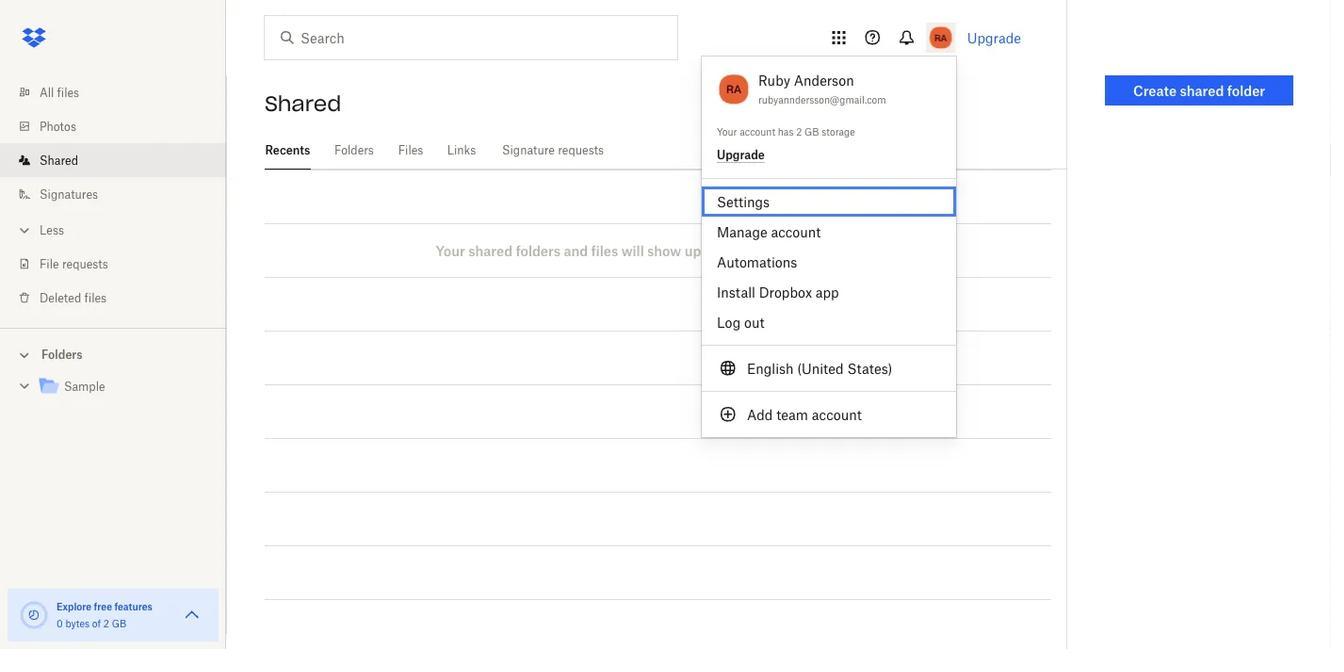 Task type: locate. For each thing, give the bounding box(es) containing it.
shared for create
[[1181, 82, 1225, 99]]

0 horizontal spatial folders
[[41, 348, 83, 362]]

of
[[92, 618, 101, 630]]

has
[[778, 126, 794, 138]]

files
[[398, 143, 424, 157]]

account right team
[[812, 407, 862, 423]]

requests inside tab list
[[558, 143, 604, 157]]

1 horizontal spatial requests
[[558, 143, 604, 157]]

dropbox image
[[15, 19, 53, 57]]

0 horizontal spatial your
[[436, 243, 466, 259]]

signatures link
[[15, 177, 226, 211]]

all files link
[[15, 75, 226, 109]]

2
[[797, 126, 802, 138], [103, 618, 109, 630]]

english
[[748, 361, 794, 377]]

ruby
[[759, 72, 791, 88]]

2 right the 'has'
[[797, 126, 802, 138]]

shared up recents link
[[265, 90, 342, 117]]

deleted files
[[40, 291, 107, 305]]

folder
[[1228, 82, 1266, 99]]

your shared folders and files will show up here so they're easy to find.
[[436, 243, 881, 259]]

requests right signature
[[558, 143, 604, 157]]

add team account link
[[702, 400, 957, 430]]

folders link
[[333, 132, 375, 167]]

0 horizontal spatial gb
[[112, 618, 126, 630]]

1 horizontal spatial shared
[[1181, 82, 1225, 99]]

folders inside tab list
[[335, 143, 374, 157]]

files
[[57, 85, 79, 99], [592, 243, 619, 259], [84, 291, 107, 305]]

1 vertical spatial requests
[[62, 257, 108, 271]]

file requests
[[40, 257, 108, 271]]

find.
[[852, 243, 881, 259]]

requests right file
[[62, 257, 108, 271]]

account
[[740, 126, 776, 138], [771, 224, 821, 240], [812, 407, 862, 423]]

folders
[[335, 143, 374, 157], [41, 348, 83, 362]]

signature
[[502, 143, 555, 157]]

add
[[748, 407, 773, 423]]

photos link
[[15, 109, 226, 143]]

your up the upgrade button
[[717, 126, 738, 138]]

2 vertical spatial files
[[84, 291, 107, 305]]

shared inside shared link
[[40, 153, 78, 167]]

files right all
[[57, 85, 79, 99]]

0 horizontal spatial requests
[[62, 257, 108, 271]]

1 vertical spatial your
[[436, 243, 466, 259]]

shared for your
[[469, 243, 513, 259]]

2 inside explore free features 0 bytes of 2 gb
[[103, 618, 109, 630]]

0 vertical spatial requests
[[558, 143, 604, 157]]

account for manage
[[771, 224, 821, 240]]

upgrade button
[[717, 148, 765, 163]]

anderson
[[794, 72, 855, 88]]

english (united states) menu item
[[702, 353, 957, 384]]

bytes
[[65, 618, 90, 630]]

requests
[[558, 143, 604, 157], [62, 257, 108, 271]]

install dropbox app
[[717, 284, 840, 300]]

1 vertical spatial account
[[771, 224, 821, 240]]

account menu image
[[926, 23, 957, 53]]

0 vertical spatial gb
[[805, 126, 820, 138]]

1 vertical spatial gb
[[112, 618, 126, 630]]

automations link
[[702, 247, 957, 277]]

upgrade right account menu icon
[[968, 30, 1022, 46]]

log
[[717, 314, 741, 330]]

shared
[[265, 90, 342, 117], [40, 153, 78, 167]]

rubyanndersson@gmail.com
[[759, 94, 887, 106]]

requests inside list
[[62, 257, 108, 271]]

they're
[[755, 243, 800, 259]]

0 vertical spatial folders
[[335, 143, 374, 157]]

less
[[40, 223, 64, 237]]

tab list
[[265, 132, 1067, 170]]

0 vertical spatial 2
[[797, 126, 802, 138]]

settings
[[717, 194, 770, 210]]

deleted
[[40, 291, 81, 305]]

upgrade up settings
[[717, 148, 765, 162]]

links link
[[447, 132, 477, 167]]

will
[[622, 243, 644, 259]]

1 horizontal spatial upgrade
[[968, 30, 1022, 46]]

2 vertical spatial account
[[812, 407, 862, 423]]

requests for file requests
[[62, 257, 108, 271]]

account inside the manage account link
[[771, 224, 821, 240]]

0 horizontal spatial files
[[57, 85, 79, 99]]

states)
[[848, 361, 893, 377]]

files left will
[[592, 243, 619, 259]]

0 horizontal spatial 2
[[103, 618, 109, 630]]

1 vertical spatial shared
[[469, 243, 513, 259]]

your for your shared folders and files will show up here so they're easy to find.
[[436, 243, 466, 259]]

folders
[[516, 243, 561, 259]]

1 vertical spatial upgrade
[[717, 148, 765, 162]]

1 vertical spatial shared
[[40, 153, 78, 167]]

0 horizontal spatial upgrade
[[717, 148, 765, 162]]

recents
[[265, 143, 310, 157]]

shared down photos
[[40, 153, 78, 167]]

files right deleted
[[84, 291, 107, 305]]

english (united states)
[[748, 361, 893, 377]]

your left folders
[[436, 243, 466, 259]]

log out link
[[702, 307, 957, 337]]

upgrade link
[[968, 30, 1022, 46]]

1 horizontal spatial files
[[84, 291, 107, 305]]

2 right of
[[103, 618, 109, 630]]

1 horizontal spatial your
[[717, 126, 738, 138]]

your
[[717, 126, 738, 138], [436, 243, 466, 259]]

1 vertical spatial folders
[[41, 348, 83, 362]]

gb down features
[[112, 618, 126, 630]]

0 vertical spatial account
[[740, 126, 776, 138]]

install
[[717, 284, 756, 300]]

0 vertical spatial files
[[57, 85, 79, 99]]

sample link
[[38, 375, 211, 400]]

and
[[564, 243, 588, 259]]

folders left files
[[335, 143, 374, 157]]

0 horizontal spatial shared
[[469, 243, 513, 259]]

0 vertical spatial shared
[[265, 90, 342, 117]]

show
[[648, 243, 682, 259]]

signature requests
[[502, 143, 604, 157]]

0 horizontal spatial shared
[[40, 153, 78, 167]]

all
[[40, 85, 54, 99]]

1 vertical spatial 2
[[103, 618, 109, 630]]

explore free features 0 bytes of 2 gb
[[57, 601, 153, 630]]

file
[[40, 257, 59, 271]]

shared left folders
[[469, 243, 513, 259]]

gb right the 'has'
[[805, 126, 820, 138]]

to
[[836, 243, 849, 259]]

shared left folder
[[1181, 82, 1225, 99]]

shared inside button
[[1181, 82, 1225, 99]]

0 vertical spatial upgrade
[[968, 30, 1022, 46]]

list
[[0, 64, 226, 328]]

storage
[[822, 126, 856, 138]]

manage
[[717, 224, 768, 240]]

account up 'they're'
[[771, 224, 821, 240]]

1 vertical spatial files
[[592, 243, 619, 259]]

files for deleted files
[[84, 291, 107, 305]]

folders up sample
[[41, 348, 83, 362]]

2 horizontal spatial files
[[592, 243, 619, 259]]

ra
[[727, 82, 742, 97]]

0 vertical spatial shared
[[1181, 82, 1225, 99]]

0 vertical spatial your
[[717, 126, 738, 138]]

account left the 'has'
[[740, 126, 776, 138]]

gb
[[805, 126, 820, 138], [112, 618, 126, 630]]

tab list containing recents
[[265, 132, 1067, 170]]

1 horizontal spatial folders
[[335, 143, 374, 157]]

files inside 'link'
[[84, 291, 107, 305]]

shared
[[1181, 82, 1225, 99], [469, 243, 513, 259]]

shared link
[[15, 143, 226, 177]]

here
[[705, 243, 734, 259]]

recents link
[[265, 132, 311, 167]]

team
[[777, 407, 809, 423]]

upgrade
[[968, 30, 1022, 46], [717, 148, 765, 162]]



Task type: vqa. For each thing, say whether or not it's contained in the screenshot.
This on the left bottom of page
no



Task type: describe. For each thing, give the bounding box(es) containing it.
features
[[114, 601, 153, 613]]

choose a language: image
[[717, 357, 740, 380]]

ra button
[[717, 70, 751, 109]]

dropbox
[[760, 284, 813, 300]]

app
[[816, 284, 840, 300]]

sample
[[64, 380, 105, 394]]

files link
[[398, 132, 424, 167]]

ruby anderson rubyanndersson@gmail.com
[[759, 72, 887, 106]]

0
[[57, 618, 63, 630]]

so
[[737, 243, 752, 259]]

manage account
[[717, 224, 821, 240]]

quota usage element
[[19, 600, 49, 631]]

create
[[1134, 82, 1178, 99]]

create shared folder
[[1134, 82, 1266, 99]]

files for all files
[[57, 85, 79, 99]]

1 horizontal spatial 2
[[797, 126, 802, 138]]

easy
[[803, 243, 832, 259]]

free
[[94, 601, 112, 613]]

file requests link
[[15, 247, 226, 281]]

log out
[[717, 314, 765, 330]]

less image
[[15, 221, 34, 240]]

gb inside explore free features 0 bytes of 2 gb
[[112, 618, 126, 630]]

all files
[[40, 85, 79, 99]]

list containing all files
[[0, 64, 226, 328]]

account for your
[[740, 126, 776, 138]]

requests for signature requests
[[558, 143, 604, 157]]

shared list item
[[0, 143, 226, 177]]

account inside add team account link
[[812, 407, 862, 423]]

manage account link
[[702, 217, 957, 247]]

signature requests link
[[500, 132, 607, 167]]

(united
[[798, 361, 844, 377]]

1 horizontal spatial shared
[[265, 90, 342, 117]]

1 horizontal spatial gb
[[805, 126, 820, 138]]

automations
[[717, 254, 798, 270]]

create shared folder button
[[1106, 75, 1294, 106]]

your for your account has 2 gb storage
[[717, 126, 738, 138]]

your account has 2 gb storage
[[717, 126, 856, 138]]

links
[[447, 143, 476, 157]]

settings link
[[702, 187, 957, 217]]

folders inside 'button'
[[41, 348, 83, 362]]

up
[[685, 243, 702, 259]]

out
[[745, 314, 765, 330]]

explore
[[57, 601, 92, 613]]

deleted files link
[[15, 281, 226, 315]]

add team account
[[748, 407, 862, 423]]

signatures
[[40, 187, 98, 201]]

photos
[[40, 119, 76, 133]]

folders button
[[0, 340, 226, 368]]



